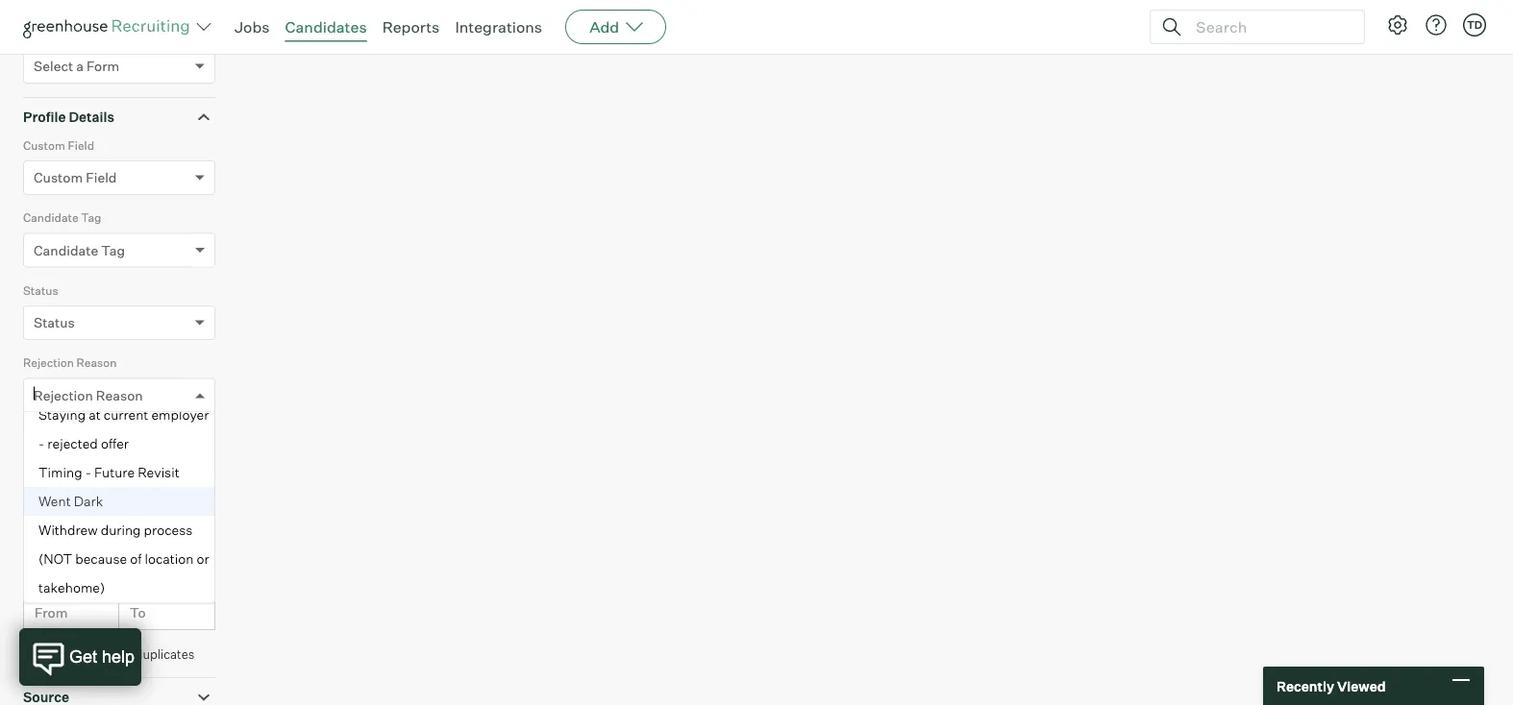 Task type: describe. For each thing, give the bounding box(es) containing it.
applied
[[23, 502, 65, 516]]

0 vertical spatial tag
[[81, 211, 101, 226]]

process
[[144, 523, 193, 540]]

on for applied on
[[68, 502, 83, 516]]

1 vertical spatial reason
[[96, 388, 143, 404]]

jobs
[[235, 17, 270, 37]]

profile details
[[23, 109, 114, 126]]

0 vertical spatial rejection reason
[[23, 356, 117, 371]]

td button
[[1463, 13, 1486, 37]]

last
[[23, 429, 47, 443]]

activity
[[49, 429, 91, 443]]

staying
[[38, 408, 86, 425]]

on for hired on
[[55, 574, 71, 589]]

potential
[[82, 648, 132, 663]]

withdrew during process (not because of location or takehome)
[[38, 523, 209, 598]]

went dark option
[[24, 489, 214, 517]]

none field inside rejection reason element
[[34, 380, 38, 413]]

0 vertical spatial reason
[[76, 356, 117, 371]]

integrations
[[455, 17, 542, 37]]

- inside staying at current employer - rejected offer
[[38, 437, 45, 453]]

to for hired on
[[130, 605, 146, 622]]

hired on
[[23, 574, 71, 589]]

1 vertical spatial rejection reason
[[34, 388, 143, 404]]

of
[[130, 552, 142, 569]]

status element
[[23, 282, 215, 354]]

applied on
[[23, 502, 83, 516]]

td button
[[1459, 10, 1490, 40]]

1 vertical spatial rejection
[[34, 388, 93, 404]]

select a form
[[34, 58, 119, 75]]

went
[[38, 494, 71, 511]]

employer
[[151, 408, 209, 425]]

0 vertical spatial rejection
[[23, 356, 74, 371]]

rejection reason element
[[23, 0, 215, 605]]

1 vertical spatial custom field
[[34, 170, 117, 187]]

timing - future revisit
[[38, 466, 179, 482]]

details
[[69, 109, 114, 126]]

candidates
[[285, 17, 367, 37]]

add
[[589, 17, 619, 37]]

0 vertical spatial candidate
[[23, 211, 78, 226]]

0 vertical spatial custom field
[[23, 139, 94, 153]]

reports
[[382, 17, 440, 37]]

(not
[[38, 552, 72, 569]]

reports link
[[382, 17, 440, 37]]

- inside timing - future revisit option
[[85, 466, 91, 482]]

integrations link
[[455, 17, 542, 37]]

recently viewed
[[1277, 678, 1386, 695]]

0 vertical spatial custom
[[23, 139, 65, 153]]

went dark
[[38, 494, 103, 511]]

profile
[[23, 109, 66, 126]]

td
[[1467, 18, 1483, 31]]

0 vertical spatial status
[[23, 284, 58, 298]]

from for applied
[[35, 533, 68, 550]]

withdrew
[[38, 523, 98, 540]]

takehome)
[[38, 581, 105, 598]]

1 vertical spatial form
[[86, 58, 119, 75]]



Task type: locate. For each thing, give the bounding box(es) containing it.
rejection
[[23, 356, 74, 371], [34, 388, 93, 404]]

during
[[101, 523, 141, 540]]

recently
[[1277, 678, 1334, 695]]

because
[[75, 552, 127, 569]]

rejection reason up at
[[34, 388, 143, 404]]

candidate tag down the 'custom field' element at left top
[[23, 211, 101, 226]]

1 vertical spatial -
[[85, 466, 91, 482]]

status up staying
[[34, 315, 75, 332]]

from down "takehome)"
[[35, 605, 68, 622]]

select
[[34, 58, 73, 75]]

show potential duplicates
[[47, 648, 195, 663]]

candidate tag element
[[23, 209, 215, 282]]

timing
[[38, 466, 82, 482]]

staying at current employer - rejected offer
[[38, 408, 209, 453]]

duplicates
[[135, 648, 195, 663]]

0 vertical spatial form
[[23, 27, 51, 42]]

Show potential duplicates checkbox
[[27, 648, 39, 660]]

1 vertical spatial candidate
[[34, 242, 98, 259]]

None field
[[34, 380, 38, 413]]

2 vertical spatial to
[[130, 605, 146, 622]]

1 vertical spatial to
[[130, 533, 146, 550]]

status down candidate tag element
[[23, 284, 58, 298]]

0 vertical spatial from
[[35, 460, 68, 477]]

reason
[[76, 356, 117, 371], [96, 388, 143, 404]]

candidate tag
[[23, 211, 101, 226], [34, 242, 125, 259]]

form element
[[23, 25, 215, 98]]

revisit
[[138, 466, 179, 482]]

Search text field
[[1191, 13, 1347, 41]]

0 vertical spatial -
[[38, 437, 45, 453]]

1 vertical spatial custom
[[34, 170, 83, 187]]

jobs link
[[235, 17, 270, 37]]

tag up status element
[[101, 242, 125, 259]]

candidates link
[[285, 17, 367, 37]]

from up (not
[[35, 533, 68, 550]]

2 vertical spatial from
[[35, 605, 68, 622]]

viewed
[[1337, 678, 1386, 695]]

custom down profile
[[23, 139, 65, 153]]

to
[[130, 460, 146, 477], [130, 533, 146, 550], [130, 605, 146, 622]]

1 horizontal spatial -
[[85, 466, 91, 482]]

candidate down the 'custom field' element at left top
[[23, 211, 78, 226]]

form right a
[[86, 58, 119, 75]]

hired
[[23, 574, 53, 589]]

dark
[[74, 494, 103, 511]]

0 horizontal spatial form
[[23, 27, 51, 42]]

form up 'select'
[[23, 27, 51, 42]]

on
[[68, 502, 83, 516], [55, 574, 71, 589]]

or
[[197, 552, 209, 569]]

custom down profile details on the top left of the page
[[34, 170, 83, 187]]

staying at current employer - rejected offer option
[[24, 402, 214, 460]]

withdrew during process (not because of location or takehome) option
[[24, 517, 214, 604]]

from for hired
[[35, 605, 68, 622]]

candidate
[[23, 211, 78, 226], [34, 242, 98, 259]]

rejection reason up staying
[[23, 356, 117, 371]]

from for last
[[35, 460, 68, 477]]

on down (not
[[55, 574, 71, 589]]

add button
[[565, 10, 666, 44]]

0 vertical spatial to
[[130, 460, 146, 477]]

offer
[[101, 437, 129, 453]]

form
[[23, 27, 51, 42], [86, 58, 119, 75]]

on up withdrew
[[68, 502, 83, 516]]

- left future
[[85, 466, 91, 482]]

candidate up status element
[[34, 242, 98, 259]]

at
[[89, 408, 101, 425]]

1 to from the top
[[130, 460, 146, 477]]

1 vertical spatial tag
[[101, 242, 125, 259]]

current
[[104, 408, 148, 425]]

- left activity
[[38, 437, 45, 453]]

tag down the 'custom field' element at left top
[[81, 211, 101, 226]]

reason up current
[[96, 388, 143, 404]]

tag
[[81, 211, 101, 226], [101, 242, 125, 259]]

1 vertical spatial candidate tag
[[34, 242, 125, 259]]

1 vertical spatial status
[[34, 315, 75, 332]]

0 vertical spatial field
[[68, 139, 94, 153]]

3 to from the top
[[130, 605, 146, 622]]

1 vertical spatial field
[[86, 170, 117, 187]]

timing - future revisit option
[[24, 460, 214, 489]]

to for applied on
[[130, 533, 146, 550]]

2 from from the top
[[35, 533, 68, 550]]

show
[[47, 648, 79, 663]]

reason down status element
[[76, 356, 117, 371]]

2 to from the top
[[130, 533, 146, 550]]

1 from from the top
[[35, 460, 68, 477]]

-
[[38, 437, 45, 453], [85, 466, 91, 482]]

greenhouse recruiting image
[[23, 15, 196, 38]]

0 vertical spatial on
[[68, 502, 83, 516]]

future
[[94, 466, 135, 482]]

configure image
[[1386, 13, 1409, 37]]

from down rejected
[[35, 460, 68, 477]]

candidate tag up status element
[[34, 242, 125, 259]]

custom
[[23, 139, 65, 153], [34, 170, 83, 187]]

a
[[76, 58, 84, 75]]

status
[[23, 284, 58, 298], [34, 315, 75, 332]]

to for last activity
[[130, 460, 146, 477]]

0 vertical spatial candidate tag
[[23, 211, 101, 226]]

custom field
[[23, 139, 94, 153], [34, 170, 117, 187]]

1 horizontal spatial form
[[86, 58, 119, 75]]

custom field element
[[23, 137, 215, 209]]

rejection reason
[[23, 356, 117, 371], [34, 388, 143, 404]]

3 from from the top
[[35, 605, 68, 622]]

1 vertical spatial from
[[35, 533, 68, 550]]

location
[[145, 552, 194, 569]]

field
[[68, 139, 94, 153], [86, 170, 117, 187]]

rejected
[[47, 437, 98, 453]]

from
[[35, 460, 68, 477], [35, 533, 68, 550], [35, 605, 68, 622]]

1 vertical spatial on
[[55, 574, 71, 589]]

last activity
[[23, 429, 91, 443]]

0 horizontal spatial -
[[38, 437, 45, 453]]



Task type: vqa. For each thing, say whether or not it's contained in the screenshot.
hiring to the bottom
no



